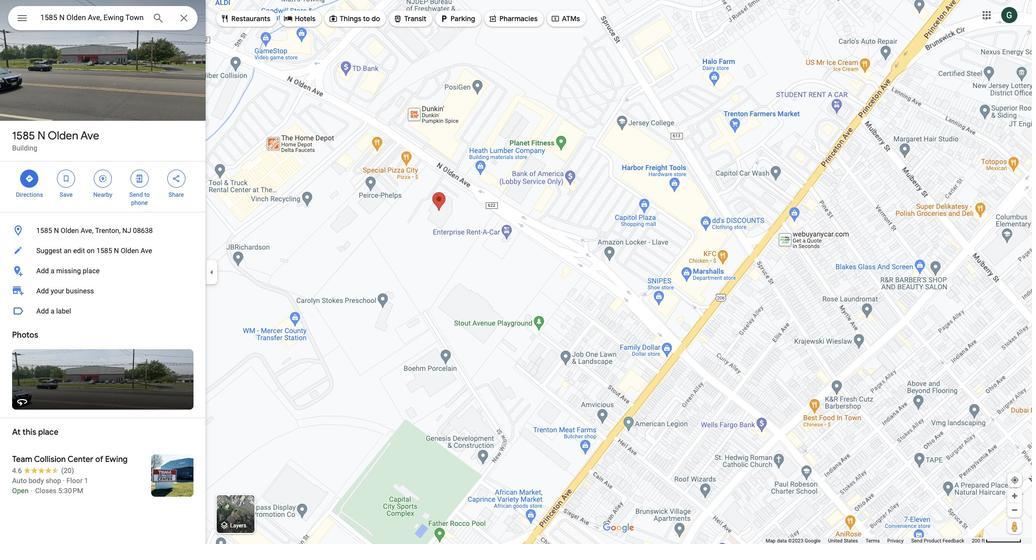 Task type: locate. For each thing, give the bounding box(es) containing it.
0 vertical spatial n
[[38, 129, 45, 143]]

olden inside button
[[61, 227, 79, 235]]

place down on
[[83, 267, 100, 275]]

photos
[[12, 331, 38, 341]]

feedback
[[943, 539, 965, 544]]

add down suggest
[[36, 267, 49, 275]]

place
[[83, 267, 100, 275], [38, 428, 58, 438]]

 transit
[[393, 13, 426, 24]]

to inside  things to do
[[363, 14, 370, 23]]

5:30 pm
[[58, 487, 83, 495]]

0 horizontal spatial 1585
[[12, 129, 35, 143]]

a for missing
[[51, 267, 54, 275]]

center
[[68, 455, 93, 465]]

2 vertical spatial n
[[114, 247, 119, 255]]

None field
[[40, 12, 144, 24]]

to up phone
[[144, 192, 150, 199]]


[[488, 13, 497, 24]]

add a label
[[36, 307, 71, 316]]

2 a from the top
[[51, 307, 54, 316]]

of
[[95, 455, 103, 465]]

olden inside 'button'
[[121, 247, 139, 255]]

2 horizontal spatial n
[[114, 247, 119, 255]]


[[98, 173, 107, 184]]

1 horizontal spatial send
[[911, 539, 923, 544]]

1 vertical spatial a
[[51, 307, 54, 316]]

n inside button
[[54, 227, 59, 235]]

add
[[36, 267, 49, 275], [36, 287, 49, 295], [36, 307, 49, 316]]

phone
[[131, 200, 148, 207]]

1585 n olden ave, trenton, nj 08638
[[36, 227, 153, 235]]

a inside button
[[51, 267, 54, 275]]

united states
[[828, 539, 858, 544]]

add a missing place
[[36, 267, 100, 275]]

1 a from the top
[[51, 267, 54, 275]]

1 vertical spatial ave
[[141, 247, 152, 255]]

1585 right on
[[96, 247, 112, 255]]

terms
[[866, 539, 880, 544]]

ave
[[81, 129, 99, 143], [141, 247, 152, 255]]

your
[[51, 287, 64, 295]]

add inside button
[[36, 267, 49, 275]]

footer inside the google maps element
[[766, 538, 972, 545]]

1 vertical spatial 1585
[[36, 227, 52, 235]]

1585 up suggest
[[36, 227, 52, 235]]

0 vertical spatial olden
[[48, 129, 78, 143]]

olden down nj
[[121, 247, 139, 255]]

collapse side panel image
[[206, 267, 217, 278]]

2 vertical spatial add
[[36, 307, 49, 316]]

2 horizontal spatial 1585
[[96, 247, 112, 255]]

2 add from the top
[[36, 287, 49, 295]]

1 horizontal spatial n
[[54, 227, 59, 235]]

nj
[[122, 227, 131, 235]]

business
[[66, 287, 94, 295]]

n inside 1585 n olden ave building
[[38, 129, 45, 143]]

0 horizontal spatial place
[[38, 428, 58, 438]]

add left label
[[36, 307, 49, 316]]

to left do
[[363, 14, 370, 23]]

footer
[[766, 538, 972, 545]]

collision
[[34, 455, 66, 465]]

 things to do
[[329, 13, 380, 24]]

send up phone
[[129, 192, 143, 199]]

1585 inside 1585 n olden ave building
[[12, 129, 35, 143]]

1585 for ave
[[12, 129, 35, 143]]

0 vertical spatial ave
[[81, 129, 99, 143]]

 atms
[[551, 13, 580, 24]]

1585 n olden ave building
[[12, 129, 99, 152]]

1 vertical spatial to
[[144, 192, 150, 199]]

send product feedback button
[[911, 538, 965, 545]]

0 horizontal spatial send
[[129, 192, 143, 199]]

olden for ave,
[[61, 227, 79, 235]]

olden left ave, at the left of the page
[[61, 227, 79, 235]]

a
[[51, 267, 54, 275], [51, 307, 54, 316]]

a left missing
[[51, 267, 54, 275]]

map data ©2023 google
[[766, 539, 821, 544]]

olden
[[48, 129, 78, 143], [61, 227, 79, 235], [121, 247, 139, 255]]

1 vertical spatial olden
[[61, 227, 79, 235]]

add inside 'button'
[[36, 307, 49, 316]]

send to phone
[[129, 192, 150, 207]]

1585
[[12, 129, 35, 143], [36, 227, 52, 235], [96, 247, 112, 255]]

ave down 08638
[[141, 247, 152, 255]]

send inside button
[[911, 539, 923, 544]]

team
[[12, 455, 32, 465]]

1 vertical spatial n
[[54, 227, 59, 235]]

1 horizontal spatial 1585
[[36, 227, 52, 235]]

1 vertical spatial place
[[38, 428, 58, 438]]

body
[[29, 477, 44, 485]]

product
[[924, 539, 942, 544]]

200
[[972, 539, 981, 544]]

⋅
[[30, 487, 33, 495]]

edit
[[73, 247, 85, 255]]

1585 for ave,
[[36, 227, 52, 235]]

show street view coverage image
[[1008, 520, 1022, 535]]

send inside 'send to phone'
[[129, 192, 143, 199]]

1585 up building
[[12, 129, 35, 143]]

footer containing map data ©2023 google
[[766, 538, 972, 545]]

0 vertical spatial to
[[363, 14, 370, 23]]

1585 n olden ave, trenton, nj 08638 button
[[0, 221, 206, 241]]


[[393, 13, 402, 24]]

3 add from the top
[[36, 307, 49, 316]]

4.6
[[12, 467, 22, 475]]

ave up 
[[81, 129, 99, 143]]

show your location image
[[1011, 476, 1020, 485]]

add for add a label
[[36, 307, 49, 316]]

olden inside 1585 n olden ave building
[[48, 129, 78, 143]]

place inside button
[[83, 267, 100, 275]]

closes
[[35, 487, 56, 495]]

0 vertical spatial send
[[129, 192, 143, 199]]

0 vertical spatial 1585
[[12, 129, 35, 143]]

zoom in image
[[1011, 493, 1019, 501]]

place right this
[[38, 428, 58, 438]]

privacy
[[888, 539, 904, 544]]

1 horizontal spatial to
[[363, 14, 370, 23]]


[[220, 13, 229, 24]]

a left label
[[51, 307, 54, 316]]

send for send to phone
[[129, 192, 143, 199]]

pharmacies
[[500, 14, 538, 23]]

transit
[[404, 14, 426, 23]]

0 vertical spatial a
[[51, 267, 54, 275]]

0 horizontal spatial n
[[38, 129, 45, 143]]

1 vertical spatial add
[[36, 287, 49, 295]]

n
[[38, 129, 45, 143], [54, 227, 59, 235], [114, 247, 119, 255]]

1 vertical spatial send
[[911, 539, 923, 544]]


[[62, 173, 71, 184]]

building
[[12, 144, 37, 152]]

send left the product
[[911, 539, 923, 544]]

1585 n olden ave main content
[[0, 0, 206, 545]]

google account: greg robinson  
(robinsongreg175@gmail.com) image
[[1002, 7, 1018, 23]]

 hotels
[[284, 13, 316, 24]]

1585 inside button
[[36, 227, 52, 235]]

add your business
[[36, 287, 94, 295]]

0 horizontal spatial ave
[[81, 129, 99, 143]]

n for ave
[[38, 129, 45, 143]]

1 add from the top
[[36, 267, 49, 275]]

1 horizontal spatial ave
[[141, 247, 152, 255]]

0 horizontal spatial to
[[144, 192, 150, 199]]

2 vertical spatial 1585
[[96, 247, 112, 255]]

0 vertical spatial place
[[83, 267, 100, 275]]

1 horizontal spatial place
[[83, 267, 100, 275]]

auto
[[12, 477, 27, 485]]

suggest an edit on 1585 n olden ave button
[[0, 241, 206, 261]]

add left your
[[36, 287, 49, 295]]

0 vertical spatial add
[[36, 267, 49, 275]]

2 vertical spatial olden
[[121, 247, 139, 255]]

a inside 'button'
[[51, 307, 54, 316]]

send
[[129, 192, 143, 199], [911, 539, 923, 544]]

olden up 
[[48, 129, 78, 143]]



Task type: vqa. For each thing, say whether or not it's contained in the screenshot.
'Google Account: CJ Baylor  
(christian.baylor@adept.ai)' image
no



Task type: describe. For each thing, give the bounding box(es) containing it.
 pharmacies
[[488, 13, 538, 24]]

at
[[12, 428, 21, 438]]

nearby
[[93, 192, 112, 199]]

ave inside 'button'
[[141, 247, 152, 255]]

08638
[[133, 227, 153, 235]]

restaurants
[[231, 14, 271, 23]]

terms button
[[866, 538, 880, 545]]

label
[[56, 307, 71, 316]]

floor
[[66, 477, 83, 485]]

do
[[372, 14, 380, 23]]

suggest an edit on 1585 n olden ave
[[36, 247, 152, 255]]

©2023
[[788, 539, 804, 544]]

add a label button
[[0, 301, 206, 322]]

ave inside 1585 n olden ave building
[[81, 129, 99, 143]]

this
[[22, 428, 36, 438]]

add a missing place button
[[0, 261, 206, 281]]

n for ave,
[[54, 227, 59, 235]]

share
[[169, 192, 184, 199]]

missing
[[56, 267, 81, 275]]

ft
[[982, 539, 985, 544]]

layers
[[230, 523, 246, 530]]

google maps element
[[0, 0, 1032, 545]]

trenton,
[[95, 227, 121, 235]]

1585 inside 'button'
[[96, 247, 112, 255]]

send product feedback
[[911, 539, 965, 544]]

suggest
[[36, 247, 62, 255]]

none field inside 1585 n olden ave, ewing township, nj 08638 field
[[40, 12, 144, 24]]

n inside 'button'
[[114, 247, 119, 255]]

auto body shop · floor 1 open ⋅ closes 5:30 pm
[[12, 477, 88, 495]]

things
[[340, 14, 361, 23]]

(20)
[[61, 467, 74, 475]]

united states button
[[828, 538, 858, 545]]


[[16, 11, 28, 25]]


[[329, 13, 338, 24]]

olden for ave
[[48, 129, 78, 143]]

shop
[[46, 477, 61, 485]]

200 ft button
[[972, 539, 1022, 544]]

zoom out image
[[1011, 507, 1019, 515]]


[[440, 13, 449, 24]]

 search field
[[8, 6, 198, 32]]

 parking
[[440, 13, 475, 24]]

parking
[[451, 14, 475, 23]]


[[551, 13, 560, 24]]

200 ft
[[972, 539, 985, 544]]

ave,
[[81, 227, 94, 235]]

a for label
[[51, 307, 54, 316]]

at this place
[[12, 428, 58, 438]]


[[284, 13, 293, 24]]

data
[[777, 539, 787, 544]]

 button
[[8, 6, 36, 32]]

·
[[63, 477, 65, 485]]


[[135, 173, 144, 184]]

add your business link
[[0, 281, 206, 301]]


[[172, 173, 181, 184]]

united
[[828, 539, 843, 544]]

add for add your business
[[36, 287, 49, 295]]

map
[[766, 539, 776, 544]]

to inside 'send to phone'
[[144, 192, 150, 199]]

open
[[12, 487, 29, 495]]


[[25, 173, 34, 184]]

team collision center of ewing
[[12, 455, 128, 465]]

add for add a missing place
[[36, 267, 49, 275]]

hotels
[[295, 14, 316, 23]]

states
[[844, 539, 858, 544]]

1585 N Olden Ave, Ewing Township, NJ 08638 field
[[8, 6, 198, 30]]

save
[[60, 192, 73, 199]]

4.6 stars 20 reviews image
[[12, 466, 74, 476]]

privacy button
[[888, 538, 904, 545]]

directions
[[16, 192, 43, 199]]

ewing
[[105, 455, 128, 465]]

1
[[84, 477, 88, 485]]

google
[[805, 539, 821, 544]]

 restaurants
[[220, 13, 271, 24]]

send for send product feedback
[[911, 539, 923, 544]]

an
[[64, 247, 71, 255]]

actions for 1585 n olden ave region
[[0, 162, 206, 212]]

on
[[87, 247, 95, 255]]



